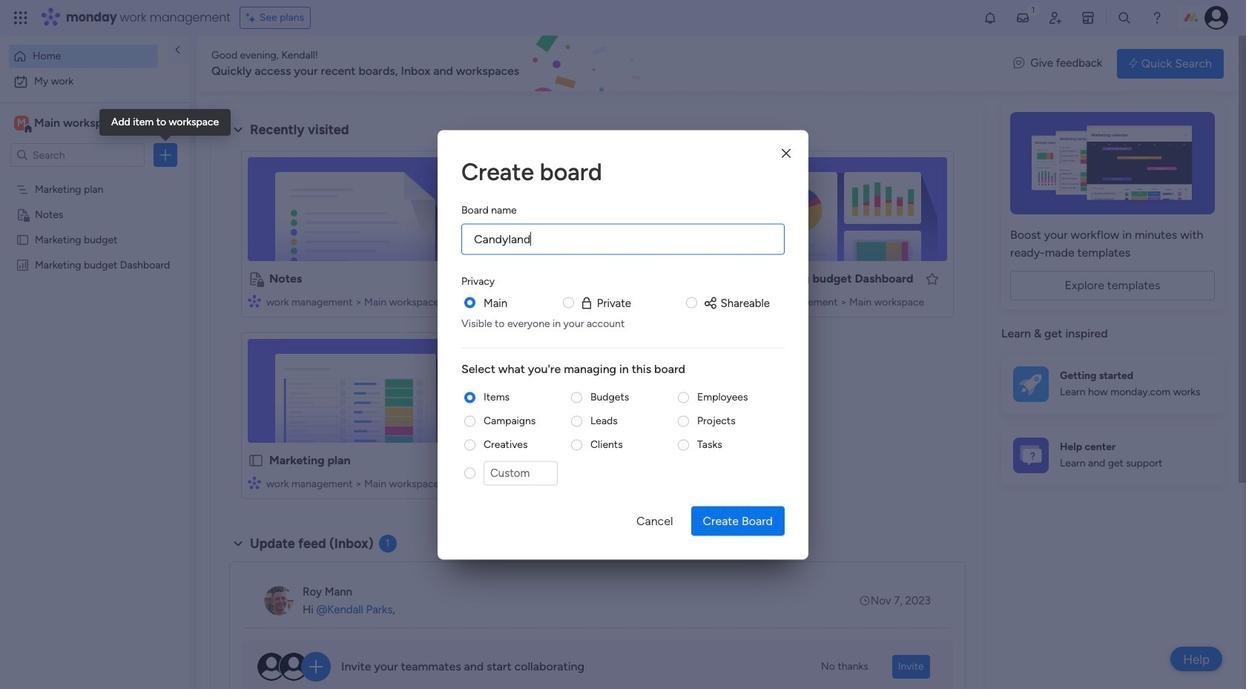 Task type: describe. For each thing, give the bounding box(es) containing it.
close image
[[782, 148, 791, 159]]

1 vertical spatial option
[[9, 70, 180, 93]]

public dashboard image
[[16, 257, 30, 271]]

monday marketplace image
[[1081, 10, 1095, 25]]

getting started element
[[1001, 354, 1224, 413]]

1 horizontal spatial component image
[[490, 294, 504, 307]]

quick search results list box
[[229, 139, 966, 517]]

1 component image from the left
[[248, 294, 261, 307]]

search everything image
[[1117, 10, 1132, 25]]

0 horizontal spatial component image
[[248, 476, 261, 489]]

Search in workspace field
[[31, 146, 124, 164]]

add to favorites image
[[925, 271, 940, 286]]

0 vertical spatial option
[[9, 45, 158, 68]]

see plans image
[[246, 10, 259, 26]]

select product image
[[13, 10, 28, 25]]

workspace selection element
[[14, 114, 124, 134]]

2 heading from the top
[[461, 202, 517, 217]]

workspace image
[[14, 115, 29, 131]]

close update feed (inbox) image
[[229, 535, 247, 553]]

1 image
[[1026, 1, 1040, 17]]



Task type: vqa. For each thing, say whether or not it's contained in the screenshot.
Past dates / 1 item
no



Task type: locate. For each thing, give the bounding box(es) containing it.
heading
[[461, 154, 785, 189], [461, 202, 517, 217], [461, 273, 495, 289], [461, 360, 785, 378]]

kendall parks image
[[1204, 6, 1228, 30]]

public board image inside quick search results list box
[[248, 452, 264, 469]]

private board image
[[16, 207, 30, 221]]

2 component image from the left
[[733, 294, 746, 307]]

public board image
[[16, 232, 30, 246], [248, 452, 264, 469]]

close recently visited image
[[229, 121, 247, 139]]

2 vertical spatial option
[[0, 175, 189, 178]]

New Board Name field
[[461, 223, 785, 254]]

v2 bolt switch image
[[1129, 55, 1138, 72]]

1 heading from the top
[[461, 154, 785, 189]]

help image
[[1150, 10, 1164, 25]]

0 vertical spatial component image
[[490, 294, 504, 307]]

Custom field
[[484, 461, 558, 485]]

notifications image
[[983, 10, 998, 25]]

private board image
[[248, 271, 264, 287]]

0 horizontal spatial component image
[[248, 294, 261, 307]]

component image
[[248, 294, 261, 307], [733, 294, 746, 307]]

update feed image
[[1015, 10, 1030, 25]]

1 vertical spatial component image
[[248, 476, 261, 489]]

public board image
[[490, 271, 507, 287]]

1 vertical spatial public board image
[[248, 452, 264, 469]]

4 heading from the top
[[461, 360, 785, 378]]

1 horizontal spatial public board image
[[248, 452, 264, 469]]

list box
[[0, 173, 189, 477]]

1 horizontal spatial component image
[[733, 294, 746, 307]]

roy mann image
[[264, 586, 294, 616]]

invite members image
[[1048, 10, 1063, 25]]

v2 user feedback image
[[1013, 55, 1024, 72]]

3 heading from the top
[[461, 273, 495, 289]]

0 horizontal spatial public board image
[[16, 232, 30, 246]]

help center element
[[1001, 425, 1224, 485]]

templates image image
[[1015, 112, 1210, 214]]

component image
[[490, 294, 504, 307], [248, 476, 261, 489]]

1 element
[[379, 535, 397, 553]]

option group
[[461, 390, 785, 494]]

0 vertical spatial public board image
[[16, 232, 30, 246]]

option
[[9, 45, 158, 68], [9, 70, 180, 93], [0, 175, 189, 178]]



